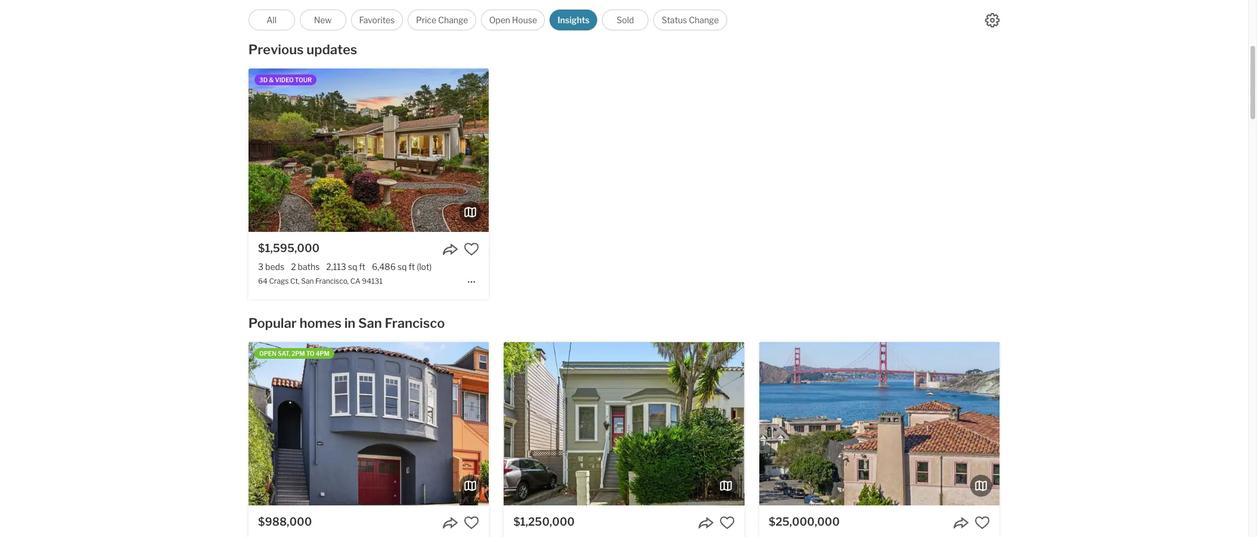 Task type: describe. For each thing, give the bounding box(es) containing it.
sq for 6,486
[[398, 262, 407, 272]]

Open House radio
[[481, 10, 545, 30]]

tour
[[295, 76, 312, 83]]

6,486 sq ft (lot)
[[372, 262, 432, 272]]

64 crags ct, san francisco, ca 94131
[[258, 277, 383, 286]]

favorite button image for $988,000
[[464, 515, 480, 531]]

favorite button checkbox for $25,000,000
[[975, 515, 990, 531]]

house
[[512, 15, 537, 25]]

1 photo of 64 crags ct, san francisco, ca 94131 image from the left
[[8, 69, 249, 232]]

new
[[314, 15, 332, 25]]

$1,250,000
[[514, 516, 575, 529]]

in
[[345, 316, 356, 331]]

insights
[[558, 15, 590, 25]]

(lot)
[[417, 262, 432, 272]]

2 photo of 540 el camino del mar st, san francisco, ca 94121 image from the left
[[760, 342, 1000, 506]]

ft for 2,113 sq ft
[[359, 262, 366, 272]]

favorite button checkbox for $1,250,000
[[720, 515, 735, 531]]

3 photo of 3941 23rd st, san francisco, ca 94114 image from the left
[[744, 342, 985, 506]]

change for price change
[[438, 15, 468, 25]]

2 photo of 3941 23rd st, san francisco, ca 94114 image from the left
[[504, 342, 745, 506]]

2 baths
[[291, 262, 320, 272]]

4pm
[[316, 350, 330, 357]]

New radio
[[300, 10, 346, 30]]

ca
[[350, 277, 361, 286]]

to
[[306, 350, 315, 357]]

2,113
[[326, 262, 346, 272]]

2pm
[[292, 350, 305, 357]]

favorite button checkbox for $1,595,000
[[464, 242, 480, 257]]

3 photo of 64 crags ct, san francisco, ca 94131 image from the left
[[489, 69, 729, 232]]

homes
[[300, 316, 342, 331]]

1 photo of 3941 23rd st, san francisco, ca 94114 image from the left
[[264, 342, 504, 506]]

previous
[[249, 42, 304, 57]]

sq for 2,113
[[348, 262, 357, 272]]

Price Change radio
[[408, 10, 477, 30]]

option group containing all
[[248, 10, 728, 30]]

favorite button checkbox for $988,000
[[464, 515, 480, 531]]

Status Change radio
[[654, 10, 728, 30]]

1 photo of 687 london st, san francisco, ca 94112 image from the left
[[8, 342, 249, 506]]

popular
[[249, 316, 297, 331]]

crags
[[269, 277, 289, 286]]

change for status change
[[689, 15, 719, 25]]

3 photo of 540 el camino del mar st, san francisco, ca 94121 image from the left
[[1000, 342, 1240, 506]]

2
[[291, 262, 296, 272]]

price
[[416, 15, 437, 25]]



Task type: locate. For each thing, give the bounding box(es) containing it.
favorite button image for $25,000,000
[[975, 515, 990, 531]]

3d
[[259, 76, 268, 83]]

favorites
[[359, 15, 395, 25]]

photo of 540 el camino del mar st, san francisco, ca 94121 image
[[519, 342, 760, 506], [760, 342, 1000, 506], [1000, 342, 1240, 506]]

Insights radio
[[550, 10, 598, 30]]

san right 'in'
[[358, 316, 382, 331]]

change right the price
[[438, 15, 468, 25]]

0 horizontal spatial san
[[301, 277, 314, 286]]

status change
[[662, 15, 719, 25]]

ft for 6,486 sq ft (lot)
[[409, 262, 415, 272]]

san right ct,
[[301, 277, 314, 286]]

0 horizontal spatial sq
[[348, 262, 357, 272]]

san for francisco,
[[301, 277, 314, 286]]

1 horizontal spatial san
[[358, 316, 382, 331]]

status
[[662, 15, 687, 25]]

2 ft from the left
[[409, 262, 415, 272]]

$25,000,000
[[769, 516, 840, 529]]

change right status
[[689, 15, 719, 25]]

san for francisco
[[358, 316, 382, 331]]

All radio
[[248, 10, 295, 30]]

3 beds
[[258, 262, 285, 272]]

6,486
[[372, 262, 396, 272]]

sq right 6,486
[[398, 262, 407, 272]]

all
[[267, 15, 277, 25]]

change inside price change radio
[[438, 15, 468, 25]]

1 photo of 540 el camino del mar st, san francisco, ca 94121 image from the left
[[519, 342, 760, 506]]

1 favorite button checkbox from the left
[[720, 515, 735, 531]]

2,113 sq ft
[[326, 262, 366, 272]]

ft left (lot) at left
[[409, 262, 415, 272]]

0 horizontal spatial change
[[438, 15, 468, 25]]

&
[[269, 76, 274, 83]]

1 horizontal spatial change
[[689, 15, 719, 25]]

$988,000
[[258, 516, 312, 529]]

sat,
[[278, 350, 290, 357]]

3d & video tour
[[259, 76, 312, 83]]

francisco
[[385, 316, 445, 331]]

ft up ca
[[359, 262, 366, 272]]

sq
[[348, 262, 357, 272], [398, 262, 407, 272]]

Sold radio
[[602, 10, 649, 30]]

francisco,
[[315, 277, 349, 286]]

1 horizontal spatial ft
[[409, 262, 415, 272]]

previous updates
[[249, 42, 357, 57]]

2 change from the left
[[689, 15, 719, 25]]

popular homes in san francisco
[[249, 316, 445, 331]]

2 favorite button checkbox from the left
[[975, 515, 990, 531]]

option group
[[248, 10, 728, 30]]

3
[[258, 262, 264, 272]]

2 photo of 64 crags ct, san francisco, ca 94131 image from the left
[[249, 69, 489, 232]]

favorite button checkbox
[[720, 515, 735, 531], [975, 515, 990, 531]]

change inside status change option
[[689, 15, 719, 25]]

san
[[301, 277, 314, 286], [358, 316, 382, 331]]

0 horizontal spatial favorite button checkbox
[[720, 515, 735, 531]]

sold
[[617, 15, 634, 25]]

$1,595,000
[[258, 242, 320, 255]]

94131
[[362, 277, 383, 286]]

photo of 3941 23rd st, san francisco, ca 94114 image
[[264, 342, 504, 506], [504, 342, 745, 506], [744, 342, 985, 506]]

1 horizontal spatial sq
[[398, 262, 407, 272]]

3 photo of 687 london st, san francisco, ca 94112 image from the left
[[489, 342, 729, 506]]

ft
[[359, 262, 366, 272], [409, 262, 415, 272]]

open house
[[489, 15, 537, 25]]

open
[[259, 350, 277, 357]]

change
[[438, 15, 468, 25], [689, 15, 719, 25]]

1 sq from the left
[[348, 262, 357, 272]]

photo of 687 london st, san francisco, ca 94112 image
[[8, 342, 249, 506], [249, 342, 489, 506], [489, 342, 729, 506]]

1 vertical spatial san
[[358, 316, 382, 331]]

0 vertical spatial favorite button checkbox
[[464, 242, 480, 257]]

1 change from the left
[[438, 15, 468, 25]]

1 vertical spatial favorite button checkbox
[[464, 515, 480, 531]]

0 vertical spatial san
[[301, 277, 314, 286]]

favorite button image for $1,250,000
[[720, 515, 735, 531]]

open
[[489, 15, 510, 25]]

beds
[[265, 262, 285, 272]]

favorite button checkbox
[[464, 242, 480, 257], [464, 515, 480, 531]]

64
[[258, 277, 268, 286]]

baths
[[298, 262, 320, 272]]

photo of 64 crags ct, san francisco, ca 94131 image
[[8, 69, 249, 232], [249, 69, 489, 232], [489, 69, 729, 232]]

sq up ca
[[348, 262, 357, 272]]

2 sq from the left
[[398, 262, 407, 272]]

price change
[[416, 15, 468, 25]]

1 favorite button checkbox from the top
[[464, 242, 480, 257]]

video
[[275, 76, 294, 83]]

1 ft from the left
[[359, 262, 366, 272]]

0 horizontal spatial ft
[[359, 262, 366, 272]]

1 horizontal spatial favorite button checkbox
[[975, 515, 990, 531]]

Favorites radio
[[351, 10, 403, 30]]

updates
[[307, 42, 357, 57]]

2 photo of 687 london st, san francisco, ca 94112 image from the left
[[249, 342, 489, 506]]

favorite button image for $1,595,000
[[464, 242, 480, 257]]

ct,
[[290, 277, 300, 286]]

open sat, 2pm to 4pm
[[259, 350, 330, 357]]

2 favorite button checkbox from the top
[[464, 515, 480, 531]]

favorite button image
[[464, 242, 480, 257], [464, 515, 480, 531], [720, 515, 735, 531], [975, 515, 990, 531]]



Task type: vqa. For each thing, say whether or not it's contained in the screenshot.
TOUR
yes



